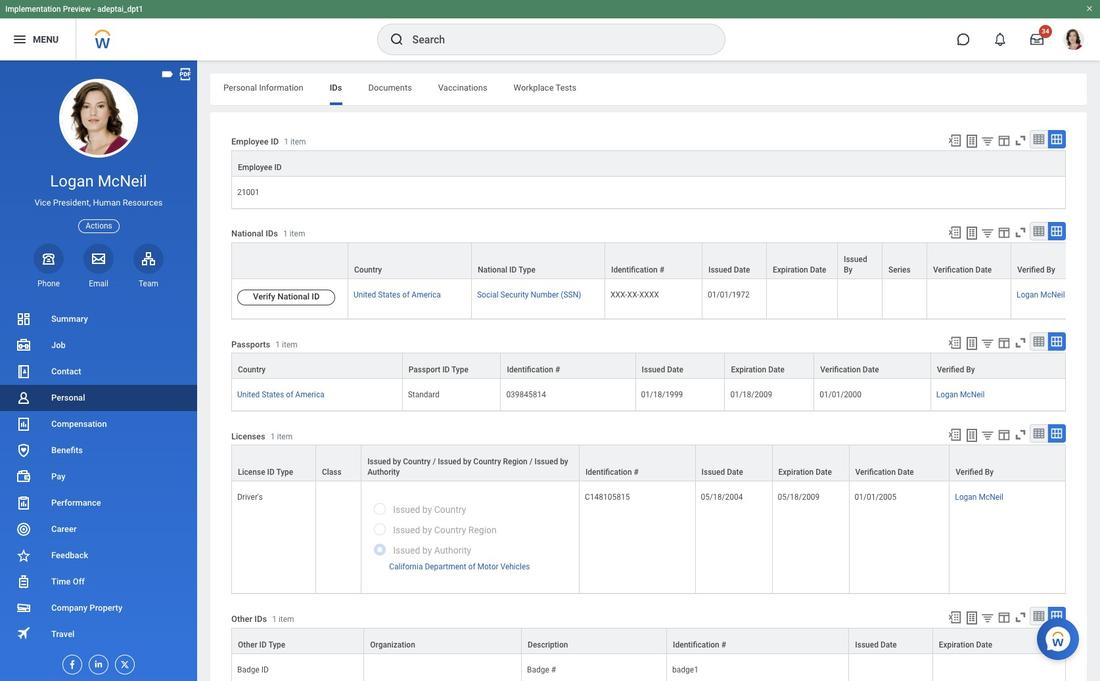 Task type: describe. For each thing, give the bounding box(es) containing it.
mail image
[[91, 251, 106, 267]]

performance link
[[0, 490, 197, 517]]

2 vertical spatial verification date button
[[850, 446, 949, 481]]

job
[[51, 340, 66, 350]]

phone
[[37, 279, 60, 288]]

performance
[[51, 498, 101, 508]]

xxxx
[[639, 291, 659, 300]]

by inside issued by
[[844, 266, 853, 275]]

personal for personal information
[[223, 83, 257, 93]]

tab list containing personal information
[[210, 74, 1087, 105]]

issued by authority
[[393, 546, 471, 556]]

travel link
[[0, 622, 197, 648]]

issued inside "popup button"
[[844, 255, 867, 264]]

table image for id
[[1033, 133, 1046, 146]]

export to excel image for ids
[[948, 611, 962, 625]]

badge1
[[673, 666, 699, 675]]

national id type column header
[[472, 243, 605, 279]]

of for california department of motor vehicles link at bottom
[[468, 563, 476, 572]]

logan mcneil inside verify national id row
[[1017, 291, 1065, 300]]

expand table image for 1
[[1050, 335, 1064, 349]]

inbox large image
[[1031, 33, 1044, 46]]

linkedin image
[[89, 656, 104, 670]]

toolbar for other ids
[[942, 608, 1066, 628]]

driver's
[[237, 493, 263, 503]]

item for national ids
[[290, 230, 305, 239]]

select to filter grid data image for national ids
[[981, 226, 995, 240]]

export to excel image for ids
[[948, 226, 962, 240]]

pay link
[[0, 464, 197, 490]]

department
[[425, 563, 466, 572]]

logan mcneil inside navigation pane region
[[50, 172, 147, 191]]

identification inside popup button
[[611, 266, 658, 275]]

toolbar for passports
[[942, 333, 1066, 353]]

series
[[889, 266, 911, 275]]

1 vertical spatial verified by button
[[931, 354, 1066, 379]]

1 inside passports 1 item
[[276, 340, 280, 349]]

01/01/2005
[[855, 493, 897, 503]]

region inside issued by country / issued by country region / issued by authority
[[503, 458, 528, 467]]

personal image
[[16, 390, 32, 406]]

id for other id type
[[259, 641, 267, 650]]

travel
[[51, 630, 75, 640]]

ids for national ids
[[266, 229, 278, 239]]

compensation link
[[0, 411, 197, 438]]

ids for other ids
[[255, 614, 267, 624]]

1 for national ids
[[283, 230, 288, 239]]

issued by country
[[393, 505, 466, 516]]

export to excel image for 1
[[948, 336, 962, 351]]

1 vertical spatial verified by
[[937, 366, 975, 375]]

identification # inside popup button
[[611, 266, 665, 275]]

item for other ids
[[279, 615, 294, 624]]

click to view/edit grid preferences image for 1
[[997, 336, 1012, 351]]

passport id type
[[409, 366, 469, 375]]

1 vertical spatial verification date
[[821, 366, 879, 375]]

email
[[89, 279, 108, 288]]

id for badge id
[[262, 666, 269, 675]]

number
[[531, 291, 559, 300]]

vice
[[34, 198, 51, 208]]

fullscreen image for 1
[[1014, 428, 1028, 443]]

table image for ids
[[1033, 610, 1046, 623]]

badge id element
[[237, 663, 269, 675]]

expiration inside popup button
[[773, 266, 808, 275]]

national for id
[[478, 266, 508, 275]]

issued by country region
[[393, 526, 497, 536]]

issued date button inside issued date column header
[[703, 243, 766, 279]]

verification date button inside column header
[[928, 243, 1011, 279]]

1 vertical spatial verification date button
[[815, 354, 931, 379]]

item inside passports 1 item
[[282, 340, 298, 349]]

id for employee id
[[274, 163, 282, 172]]

identification # up badge1 at the bottom right of the page
[[673, 641, 726, 650]]

resources
[[123, 198, 163, 208]]

date inside verification date column header
[[976, 266, 992, 275]]

0 vertical spatial verified
[[1018, 266, 1045, 275]]

president,
[[53, 198, 91, 208]]

identification up 039845814
[[507, 366, 554, 375]]

employee id button
[[232, 151, 1066, 176]]

id for employee id 1 item
[[271, 137, 279, 147]]

2 vertical spatial logan mcneil link
[[955, 491, 1004, 503]]

select to filter grid data image for other ids
[[981, 612, 995, 625]]

1 inside 'licenses 1 item'
[[271, 432, 275, 442]]

standard element
[[408, 388, 440, 400]]

expand table image for ids
[[1050, 225, 1064, 238]]

pay image
[[16, 469, 32, 485]]

other id type button
[[232, 629, 364, 654]]

career
[[51, 525, 77, 534]]

view team image
[[141, 251, 156, 267]]

of for the bottom united states of america link
[[286, 391, 293, 400]]

phone button
[[34, 244, 64, 289]]

employee for employee id
[[238, 163, 272, 172]]

benefits image
[[16, 443, 32, 459]]

badge #
[[527, 666, 556, 675]]

licenses 1 item
[[231, 432, 293, 442]]

mcneil inside navigation pane region
[[98, 172, 147, 191]]

type for other id type
[[268, 641, 285, 650]]

expand table image for id
[[1050, 133, 1064, 146]]

profile logan mcneil image
[[1064, 29, 1085, 53]]

identification up badge1 at the bottom right of the page
[[673, 641, 720, 650]]

1 / from the left
[[433, 458, 436, 467]]

2 vertical spatial verified by button
[[950, 446, 1066, 481]]

id for license id type
[[267, 468, 275, 478]]

export to worksheets image for passports
[[964, 336, 980, 352]]

row containing other id type
[[231, 628, 1066, 654]]

export to excel image for id
[[948, 133, 962, 148]]

country button for row containing country
[[232, 354, 402, 379]]

2 vertical spatial verification
[[856, 468, 896, 478]]

01/18/1999
[[641, 391, 683, 400]]

of for topmost united states of america link
[[403, 291, 410, 300]]

other for id
[[238, 641, 257, 650]]

fullscreen image for ids
[[1014, 226, 1028, 240]]

search image
[[389, 32, 405, 47]]

verify national id button
[[237, 290, 336, 306]]

xxx-
[[611, 291, 628, 300]]

vehicles
[[501, 563, 530, 572]]

export to worksheets image for national ids
[[964, 226, 980, 241]]

row containing country
[[231, 353, 1066, 380]]

01/01/2000
[[820, 391, 862, 400]]

time off link
[[0, 569, 197, 596]]

country column header
[[348, 243, 472, 279]]

05/18/2009
[[778, 493, 820, 503]]

by for issued by country / issued by country region / issued by authority
[[393, 458, 401, 467]]

actions
[[86, 221, 112, 230]]

identification # up c148105815
[[586, 468, 639, 478]]

contact image
[[16, 364, 32, 380]]

close environment banner image
[[1086, 5, 1094, 12]]

badge for badge #
[[527, 666, 549, 675]]

license id type
[[238, 468, 293, 478]]

date inside expiration date popup button
[[810, 266, 827, 275]]

fullscreen image for 1
[[1014, 336, 1028, 351]]

table image for ids
[[1033, 225, 1046, 238]]

0 vertical spatial verified by
[[1018, 266, 1056, 275]]

other for ids
[[231, 614, 252, 624]]

05/18/2004
[[701, 493, 743, 503]]

0 vertical spatial ids
[[330, 83, 342, 93]]

california department of motor vehicles link
[[389, 560, 530, 572]]

logan inside navigation pane region
[[50, 172, 94, 191]]

2 / from the left
[[530, 458, 533, 467]]

employee id
[[238, 163, 282, 172]]

compensation
[[51, 419, 107, 429]]

tests
[[556, 83, 577, 93]]

summary link
[[0, 306, 197, 333]]

class button
[[316, 446, 361, 481]]

country button for the country column header
[[348, 243, 471, 279]]

team link
[[133, 244, 164, 289]]

driver's element
[[237, 491, 263, 503]]

-
[[93, 5, 95, 14]]

california
[[389, 563, 423, 572]]

national ids 1 item
[[231, 229, 305, 239]]

menu
[[33, 34, 59, 44]]

toolbar for licenses
[[942, 425, 1066, 445]]

2 vertical spatial verification date
[[856, 468, 914, 478]]

click to view/edit grid preferences image for id
[[997, 133, 1012, 148]]

type for passport id type
[[452, 366, 469, 375]]

expiration date inside expiration date popup button
[[773, 266, 827, 275]]

navigation pane region
[[0, 60, 197, 682]]

company property
[[51, 603, 122, 613]]

id for national id type
[[510, 266, 517, 275]]

company property link
[[0, 596, 197, 622]]

organization
[[370, 641, 415, 650]]

time off image
[[16, 575, 32, 590]]

vice president, human resources
[[34, 198, 163, 208]]

benefits link
[[0, 438, 197, 464]]

licenses
[[231, 432, 265, 442]]

class
[[322, 468, 342, 478]]

xx-
[[628, 291, 639, 300]]

career link
[[0, 517, 197, 543]]

item for employee id
[[290, 138, 306, 147]]

by for issued by country region
[[423, 526, 432, 536]]

x image
[[116, 656, 130, 670]]

national id type button
[[472, 243, 605, 279]]

property
[[90, 603, 122, 613]]

standard
[[408, 391, 440, 400]]

row containing issued by country / issued by country region / issued by authority
[[231, 445, 1066, 482]]

implementation
[[5, 5, 61, 14]]

contact
[[51, 367, 81, 377]]

other id type
[[238, 641, 285, 650]]

logan mcneil link inside verify national id row
[[1017, 288, 1065, 300]]

national for ids
[[231, 229, 264, 239]]

benefits
[[51, 446, 83, 456]]

company property image
[[16, 601, 32, 617]]

human
[[93, 198, 121, 208]]

export to worksheets image for ids
[[964, 611, 980, 627]]

export to worksheets image for id
[[964, 133, 980, 149]]

type for national id type
[[519, 266, 536, 275]]

xxx-xx-xxxx
[[611, 291, 659, 300]]

0 vertical spatial united states of america link
[[354, 288, 441, 300]]

(ssn)
[[561, 291, 581, 300]]

issued by column header
[[838, 243, 883, 279]]



Task type: locate. For each thing, give the bounding box(es) containing it.
national inside popup button
[[478, 266, 508, 275]]

1 vertical spatial authority
[[434, 546, 471, 556]]

issued by
[[844, 255, 867, 275]]

id up 'employee id'
[[271, 137, 279, 147]]

identification # button
[[605, 243, 702, 279], [501, 354, 635, 379], [580, 446, 695, 481], [667, 629, 849, 654]]

1 badge from the left
[[237, 666, 260, 675]]

id inside employee id popup button
[[274, 163, 282, 172]]

toolbar for employee id
[[942, 130, 1066, 151]]

01/01/1972
[[708, 291, 750, 300]]

id right passport
[[443, 366, 450, 375]]

united states of america for topmost united states of america link
[[354, 291, 441, 300]]

export to worksheets image for licenses
[[964, 428, 980, 444]]

2 row from the top
[[231, 353, 1066, 380]]

table image for 1
[[1033, 335, 1046, 349]]

toolbar
[[942, 130, 1066, 151], [942, 222, 1066, 243], [942, 333, 1066, 353], [942, 425, 1066, 445], [942, 608, 1066, 628]]

1 horizontal spatial states
[[378, 291, 401, 300]]

states
[[378, 291, 401, 300], [262, 391, 284, 400]]

issued date column header
[[703, 243, 767, 279]]

id inside license id type popup button
[[267, 468, 275, 478]]

0 horizontal spatial america
[[295, 391, 325, 400]]

0 vertical spatial america
[[412, 291, 441, 300]]

1 inside other ids 1 item
[[272, 615, 277, 624]]

export to worksheets image
[[964, 133, 980, 149], [964, 611, 980, 627]]

2 click to view/edit grid preferences image from the top
[[997, 611, 1012, 625]]

Search Workday  search field
[[412, 25, 698, 54]]

click to view/edit grid preferences image for ids
[[997, 611, 1012, 625]]

description
[[528, 641, 568, 650]]

1 vertical spatial other
[[238, 641, 257, 650]]

performance image
[[16, 496, 32, 511]]

id up security
[[510, 266, 517, 275]]

1 vertical spatial table image
[[1033, 428, 1046, 441]]

by for issued by authority
[[423, 546, 432, 556]]

1 vertical spatial select to filter grid data image
[[981, 429, 995, 443]]

employee up 'employee id'
[[231, 137, 269, 147]]

1 horizontal spatial united states of america link
[[354, 288, 441, 300]]

1 vertical spatial country button
[[232, 354, 402, 379]]

national right the verify on the top of page
[[278, 292, 310, 302]]

1 expand table image from the top
[[1050, 133, 1064, 146]]

1 horizontal spatial america
[[412, 291, 441, 300]]

039845814
[[506, 391, 546, 400]]

1 horizontal spatial authority
[[434, 546, 471, 556]]

security
[[501, 291, 529, 300]]

logan
[[50, 172, 94, 191], [1017, 291, 1039, 300], [937, 391, 958, 400], [955, 493, 977, 503]]

united states of america inside row
[[237, 391, 325, 400]]

1 for other ids
[[272, 615, 277, 624]]

1 horizontal spatial region
[[503, 458, 528, 467]]

2 expand table image from the top
[[1050, 225, 1064, 238]]

type inside column header
[[519, 266, 536, 275]]

item
[[290, 138, 306, 147], [290, 230, 305, 239], [282, 340, 298, 349], [277, 432, 293, 442], [279, 615, 294, 624]]

2 horizontal spatial national
[[478, 266, 508, 275]]

ids left documents at the top
[[330, 83, 342, 93]]

0 vertical spatial national
[[231, 229, 264, 239]]

1 vertical spatial logan mcneil link
[[937, 388, 985, 400]]

select to filter grid data image
[[981, 134, 995, 148], [981, 429, 995, 443]]

united states of america
[[354, 291, 441, 300], [237, 391, 325, 400]]

phone logan mcneil element
[[34, 279, 64, 289]]

2 export to excel image from the top
[[948, 336, 962, 351]]

summary
[[51, 314, 88, 324]]

list
[[0, 306, 197, 648]]

0 vertical spatial export to excel image
[[948, 226, 962, 240]]

2 vertical spatial export to excel image
[[948, 611, 962, 625]]

item right passports
[[282, 340, 298, 349]]

1 horizontal spatial united states of america
[[354, 291, 441, 300]]

verify national id row
[[231, 279, 1100, 320]]

1 for employee id
[[284, 138, 289, 147]]

1 horizontal spatial national
[[278, 292, 310, 302]]

verification inside column header
[[933, 266, 974, 275]]

other up badge id element
[[238, 641, 257, 650]]

item inside national ids 1 item
[[290, 230, 305, 239]]

america for topmost united states of america link
[[412, 291, 441, 300]]

2 click to view/edit grid preferences image from the top
[[997, 226, 1012, 240]]

badge down 'other id type'
[[237, 666, 260, 675]]

issued date
[[709, 266, 750, 275], [642, 366, 684, 375], [702, 468, 743, 478], [855, 641, 897, 650]]

1 right passports
[[276, 340, 280, 349]]

id right the verify on the top of page
[[312, 292, 320, 302]]

1 click to view/edit grid preferences image from the top
[[997, 133, 1012, 148]]

item inside 'licenses 1 item'
[[277, 432, 293, 442]]

verification date column header
[[928, 243, 1012, 279]]

united states of america up 'licenses 1 item'
[[237, 391, 325, 400]]

0 vertical spatial select to filter grid data image
[[981, 134, 995, 148]]

verification date button up 01/01/2005
[[850, 446, 949, 481]]

badge down description
[[527, 666, 549, 675]]

1 vertical spatial america
[[295, 391, 325, 400]]

0 horizontal spatial of
[[286, 391, 293, 400]]

passports
[[231, 340, 270, 349]]

email logan mcneil element
[[83, 279, 114, 289]]

summary image
[[16, 312, 32, 327]]

states up 'licenses 1 item'
[[262, 391, 284, 400]]

california department of motor vehicles
[[389, 563, 530, 572]]

identification up c148105815
[[586, 468, 632, 478]]

select to filter grid data image for 1
[[981, 429, 995, 443]]

other inside popup button
[[238, 641, 257, 650]]

united states of america link down the country column header
[[354, 288, 441, 300]]

america inside row
[[295, 391, 325, 400]]

0 vertical spatial authority
[[368, 468, 400, 478]]

1 row from the top
[[231, 243, 1100, 279]]

employee up '21001' on the top left of page
[[238, 163, 272, 172]]

states down the country column header
[[378, 291, 401, 300]]

id right license
[[267, 468, 275, 478]]

team logan mcneil element
[[133, 279, 164, 289]]

verification date inside column header
[[933, 266, 992, 275]]

1 up verify national id
[[283, 230, 288, 239]]

select to filter grid data image for id
[[981, 134, 995, 148]]

time
[[51, 577, 71, 587]]

2 vertical spatial select to filter grid data image
[[981, 612, 995, 625]]

select to filter grid data image
[[981, 226, 995, 240], [981, 337, 995, 351], [981, 612, 995, 625]]

3 row from the top
[[231, 380, 1066, 412]]

travel image
[[16, 626, 32, 642]]

verify
[[253, 292, 275, 302]]

1 vertical spatial click to view/edit grid preferences image
[[997, 226, 1012, 240]]

table image
[[1033, 133, 1046, 146], [1033, 335, 1046, 349], [1033, 610, 1046, 623]]

adeptai_dpt1
[[97, 5, 143, 14]]

expiration date column header
[[767, 243, 838, 279]]

1 vertical spatial select to filter grid data image
[[981, 337, 995, 351]]

1 vertical spatial export to excel image
[[948, 428, 962, 443]]

identification # button inside "column header"
[[605, 243, 702, 279]]

2 vertical spatial verified by
[[956, 468, 994, 478]]

job image
[[16, 338, 32, 354]]

0 vertical spatial verified by button
[[1012, 243, 1100, 279]]

personal left "information"
[[223, 83, 257, 93]]

1 horizontal spatial united
[[354, 291, 376, 300]]

0 vertical spatial personal
[[223, 83, 257, 93]]

2 vertical spatial expand table image
[[1050, 335, 1064, 349]]

id down 'other id type'
[[262, 666, 269, 675]]

america for the bottom united states of america link
[[295, 391, 325, 400]]

7 row from the top
[[231, 654, 1066, 682]]

click to view/edit grid preferences image
[[997, 428, 1012, 443], [997, 611, 1012, 625]]

1 export to excel image from the top
[[948, 226, 962, 240]]

0 vertical spatial united states of america
[[354, 291, 441, 300]]

description button
[[522, 629, 667, 654]]

by for issued by country
[[423, 505, 432, 516]]

logan inside verify national id row
[[1017, 291, 1039, 300]]

toolbar for national ids
[[942, 222, 1066, 243]]

2 vertical spatial verified
[[956, 468, 983, 478]]

united states of america inside verify national id row
[[354, 291, 441, 300]]

date inside the issued date popup button
[[734, 266, 750, 275]]

# inside popup button
[[660, 266, 665, 275]]

2 vertical spatial click to view/edit grid preferences image
[[997, 336, 1012, 351]]

pay
[[51, 472, 65, 482]]

1 click to view/edit grid preferences image from the top
[[997, 428, 1012, 443]]

1 vertical spatial verified
[[937, 366, 964, 375]]

1 vertical spatial ids
[[266, 229, 278, 239]]

employee inside popup button
[[238, 163, 272, 172]]

united down the country column header
[[354, 291, 376, 300]]

0 vertical spatial select to filter grid data image
[[981, 226, 995, 240]]

united states of america down the country column header
[[354, 291, 441, 300]]

of up 'licenses 1 item'
[[286, 391, 293, 400]]

compensation image
[[16, 417, 32, 433]]

united for the bottom united states of america link
[[237, 391, 260, 400]]

0 horizontal spatial national
[[231, 229, 264, 239]]

national id type
[[478, 266, 536, 275]]

passports 1 item
[[231, 340, 298, 349]]

1 vertical spatial fullscreen image
[[1014, 428, 1028, 443]]

id inside badge id element
[[262, 666, 269, 675]]

/
[[433, 458, 436, 467], [530, 458, 533, 467]]

id inside national id type popup button
[[510, 266, 517, 275]]

fullscreen image for ids
[[1014, 611, 1028, 625]]

verification date button up 01/01/2000 on the bottom right of page
[[815, 354, 931, 379]]

social security number (ssn) link
[[477, 288, 581, 300]]

expand table image
[[1050, 428, 1064, 441], [1050, 610, 1064, 623]]

list containing summary
[[0, 306, 197, 648]]

verification date button right series popup button
[[928, 243, 1011, 279]]

united for topmost united states of america link
[[354, 291, 376, 300]]

01/18/2009
[[731, 391, 773, 400]]

1 vertical spatial click to view/edit grid preferences image
[[997, 611, 1012, 625]]

table image
[[1033, 225, 1046, 238], [1033, 428, 1046, 441]]

0 vertical spatial export to excel image
[[948, 133, 962, 148]]

career image
[[16, 522, 32, 538]]

tab list
[[210, 74, 1087, 105]]

0 horizontal spatial states
[[262, 391, 284, 400]]

motor
[[478, 563, 499, 572]]

fullscreen image
[[1014, 133, 1028, 148], [1014, 336, 1028, 351], [1014, 611, 1028, 625]]

item inside employee id 1 item
[[290, 138, 306, 147]]

cell
[[767, 279, 838, 320], [838, 279, 883, 320], [883, 279, 928, 320], [928, 279, 1012, 320], [316, 482, 362, 595], [364, 654, 522, 682], [849, 654, 933, 682], [933, 654, 1066, 682]]

1 horizontal spatial badge
[[527, 666, 549, 675]]

0 vertical spatial table image
[[1033, 225, 1046, 238]]

other
[[231, 614, 252, 624], [238, 641, 257, 650]]

united up licenses
[[237, 391, 260, 400]]

0 horizontal spatial region
[[469, 526, 497, 536]]

workplace tests
[[514, 83, 577, 93]]

by
[[393, 458, 401, 467], [463, 458, 472, 467], [560, 458, 568, 467], [423, 505, 432, 516], [423, 526, 432, 536], [423, 546, 432, 556]]

34
[[1042, 28, 1050, 35]]

verification up 01/01/2000 on the bottom right of page
[[821, 366, 861, 375]]

item down "information"
[[290, 138, 306, 147]]

click to view/edit grid preferences image for ids
[[997, 226, 1012, 240]]

social
[[477, 291, 499, 300]]

0 vertical spatial employee
[[231, 137, 269, 147]]

ids up the verify on the top of page
[[266, 229, 278, 239]]

notifications large image
[[994, 33, 1007, 46]]

national up social
[[478, 266, 508, 275]]

mcneil
[[98, 172, 147, 191], [1041, 291, 1065, 300], [960, 391, 985, 400], [979, 493, 1004, 503]]

0 vertical spatial verification
[[933, 266, 974, 275]]

phone image
[[39, 251, 58, 267]]

united inside verify national id row
[[354, 291, 376, 300]]

1 inside national ids 1 item
[[283, 230, 288, 239]]

id inside other id type popup button
[[259, 641, 267, 650]]

1 horizontal spatial personal
[[223, 83, 257, 93]]

type down other ids 1 item
[[268, 641, 285, 650]]

series column header
[[883, 243, 928, 279]]

verification right series column header
[[933, 266, 974, 275]]

expiration date
[[773, 266, 827, 275], [731, 366, 785, 375], [779, 468, 832, 478], [939, 641, 993, 650]]

1 vertical spatial export to worksheets image
[[964, 336, 980, 352]]

row
[[231, 243, 1100, 279], [231, 353, 1066, 380], [231, 380, 1066, 412], [231, 445, 1066, 482], [231, 482, 1066, 595], [231, 628, 1066, 654], [231, 654, 1066, 682]]

united states of america for the bottom united states of america link
[[237, 391, 325, 400]]

identification up xxx-xx-xxxx
[[611, 266, 658, 275]]

item up verify national id
[[290, 230, 305, 239]]

0 horizontal spatial badge
[[237, 666, 260, 675]]

type
[[519, 266, 536, 275], [452, 366, 469, 375], [276, 468, 293, 478], [268, 641, 285, 650]]

2 vertical spatial national
[[278, 292, 310, 302]]

verification date up 01/01/2005
[[856, 468, 914, 478]]

2 vertical spatial ids
[[255, 614, 267, 624]]

information
[[259, 83, 303, 93]]

0 vertical spatial fullscreen image
[[1014, 226, 1028, 240]]

tag image
[[160, 67, 175, 82]]

expiration date button inside column header
[[767, 243, 837, 279]]

issued by button
[[838, 243, 882, 279]]

personal
[[223, 83, 257, 93], [51, 393, 85, 403]]

actions button
[[78, 219, 120, 233]]

expiration date button
[[767, 243, 837, 279], [725, 354, 814, 379], [773, 446, 849, 481], [933, 629, 1066, 654]]

menu banner
[[0, 0, 1100, 60]]

email button
[[83, 244, 114, 289]]

1 vertical spatial united states of america link
[[237, 388, 325, 400]]

1 vertical spatial united
[[237, 391, 260, 400]]

off
[[73, 577, 85, 587]]

click to view/edit grid preferences image
[[997, 133, 1012, 148], [997, 226, 1012, 240], [997, 336, 1012, 351]]

other ids 1 item
[[231, 614, 294, 624]]

2 vertical spatial table image
[[1033, 610, 1046, 623]]

id inside passport id type popup button
[[443, 366, 450, 375]]

preview
[[63, 5, 91, 14]]

1 vertical spatial personal
[[51, 393, 85, 403]]

1 up 'other id type'
[[272, 615, 277, 624]]

0 horizontal spatial united states of america
[[237, 391, 325, 400]]

table image for 1
[[1033, 428, 1046, 441]]

personal inside navigation pane region
[[51, 393, 85, 403]]

2 vertical spatial of
[[468, 563, 476, 572]]

type right passport
[[452, 366, 469, 375]]

verification date up 01/01/2000 on the bottom right of page
[[821, 366, 879, 375]]

united inside row
[[237, 391, 260, 400]]

id for passport id type
[[443, 366, 450, 375]]

issued by country / issued by country region / issued by authority button
[[362, 446, 579, 481]]

implementation preview -   adeptai_dpt1
[[5, 5, 143, 14]]

1 vertical spatial expand table image
[[1050, 610, 1064, 623]]

expand table image for ids
[[1050, 610, 1064, 623]]

national
[[231, 229, 264, 239], [478, 266, 508, 275], [278, 292, 310, 302]]

employee for employee id 1 item
[[231, 137, 269, 147]]

type for license id type
[[276, 468, 293, 478]]

0 vertical spatial table image
[[1033, 133, 1046, 146]]

2 vertical spatial export to worksheets image
[[964, 428, 980, 444]]

identification # up xxx-xx-xxxx
[[611, 266, 665, 275]]

states inside verify national id row
[[378, 291, 401, 300]]

0 vertical spatial export to worksheets image
[[964, 133, 980, 149]]

facebook image
[[63, 656, 78, 670]]

fullscreen image
[[1014, 226, 1028, 240], [1014, 428, 1028, 443]]

row containing united states of america
[[231, 380, 1066, 412]]

row containing issued by country
[[231, 482, 1066, 595]]

authority inside issued by country / issued by country region / issued by authority
[[368, 468, 400, 478]]

verification up 01/01/2005
[[856, 468, 896, 478]]

national inside button
[[278, 292, 310, 302]]

documents
[[368, 83, 412, 93]]

1 vertical spatial table image
[[1033, 335, 1046, 349]]

type right license
[[276, 468, 293, 478]]

3 expand table image from the top
[[1050, 335, 1064, 349]]

click to view/edit grid preferences image for 1
[[997, 428, 1012, 443]]

id
[[271, 137, 279, 147], [274, 163, 282, 172], [510, 266, 517, 275], [312, 292, 320, 302], [443, 366, 450, 375], [267, 468, 275, 478], [259, 641, 267, 650], [262, 666, 269, 675]]

united
[[354, 291, 376, 300], [237, 391, 260, 400]]

1 vertical spatial states
[[262, 391, 284, 400]]

0 horizontal spatial united
[[237, 391, 260, 400]]

country button inside column header
[[348, 243, 471, 279]]

5 row from the top
[[231, 482, 1066, 595]]

item up other id type popup button
[[279, 615, 294, 624]]

mcneil inside verify national id row
[[1041, 291, 1065, 300]]

1 right licenses
[[271, 432, 275, 442]]

export to excel image
[[948, 133, 962, 148], [948, 428, 962, 443], [948, 611, 962, 625]]

row containing issued by
[[231, 243, 1100, 279]]

expand table image for 1
[[1050, 428, 1064, 441]]

of down the country column header
[[403, 291, 410, 300]]

of left motor
[[468, 563, 476, 572]]

1 vertical spatial region
[[469, 526, 497, 536]]

personal down the contact
[[51, 393, 85, 403]]

#
[[660, 266, 665, 275], [555, 366, 560, 375], [634, 468, 639, 478], [722, 641, 726, 650], [551, 666, 556, 675]]

organization button
[[364, 629, 521, 654]]

of inside verify national id row
[[403, 291, 410, 300]]

id up badge id element
[[259, 641, 267, 650]]

vaccinations
[[438, 83, 487, 93]]

1 vertical spatial employee
[[238, 163, 272, 172]]

0 vertical spatial united
[[354, 291, 376, 300]]

united states of america link up 'licenses 1 item'
[[237, 388, 325, 400]]

0 vertical spatial fullscreen image
[[1014, 133, 1028, 148]]

0 horizontal spatial /
[[433, 458, 436, 467]]

company
[[51, 603, 88, 613]]

other up 'other id type'
[[231, 614, 252, 624]]

0 vertical spatial states
[[378, 291, 401, 300]]

1 vertical spatial fullscreen image
[[1014, 336, 1028, 351]]

select to filter grid data image for passports
[[981, 337, 995, 351]]

1 horizontal spatial of
[[403, 291, 410, 300]]

export to excel image for 1
[[948, 428, 962, 443]]

type inside popup button
[[452, 366, 469, 375]]

3 click to view/edit grid preferences image from the top
[[997, 336, 1012, 351]]

verification date right series column header
[[933, 266, 992, 275]]

0 vertical spatial verification date
[[933, 266, 992, 275]]

2 badge from the left
[[527, 666, 549, 675]]

export to excel image
[[948, 226, 962, 240], [948, 336, 962, 351]]

personal for personal
[[51, 393, 85, 403]]

0 vertical spatial expand table image
[[1050, 428, 1064, 441]]

0 vertical spatial click to view/edit grid preferences image
[[997, 133, 1012, 148]]

team
[[139, 279, 158, 288]]

contact link
[[0, 359, 197, 385]]

1 vertical spatial expand table image
[[1050, 225, 1064, 238]]

2 expand table image from the top
[[1050, 610, 1064, 623]]

identification # up 039845814
[[507, 366, 560, 375]]

id down employee id 1 item
[[274, 163, 282, 172]]

21001
[[237, 188, 259, 197]]

identification # column header
[[605, 243, 703, 279]]

2 vertical spatial fullscreen image
[[1014, 611, 1028, 625]]

justify image
[[12, 32, 28, 47]]

authority up california department of motor vehicles link at bottom
[[434, 546, 471, 556]]

social security number (ssn)
[[477, 291, 581, 300]]

feedback link
[[0, 543, 197, 569]]

6 row from the top
[[231, 628, 1066, 654]]

1 inside employee id 1 item
[[284, 138, 289, 147]]

item up license id type popup button
[[277, 432, 293, 442]]

fullscreen image for id
[[1014, 133, 1028, 148]]

1 vertical spatial united states of america
[[237, 391, 325, 400]]

0 vertical spatial country button
[[348, 243, 471, 279]]

c148105815
[[585, 493, 630, 503]]

4 row from the top
[[231, 445, 1066, 482]]

authority
[[368, 468, 400, 478], [434, 546, 471, 556]]

1 vertical spatial export to worksheets image
[[964, 611, 980, 627]]

ids
[[330, 83, 342, 93], [266, 229, 278, 239], [255, 614, 267, 624]]

0 horizontal spatial united states of america link
[[237, 388, 325, 400]]

country inside column header
[[354, 266, 382, 275]]

type up "social security number (ssn)" link
[[519, 266, 536, 275]]

view printable version (pdf) image
[[178, 67, 193, 82]]

id inside verify national id button
[[312, 292, 320, 302]]

ids up 'other id type'
[[255, 614, 267, 624]]

verified by
[[1018, 266, 1056, 275], [937, 366, 975, 375], [956, 468, 994, 478]]

1 down "information"
[[284, 138, 289, 147]]

expand table image
[[1050, 133, 1064, 146], [1050, 225, 1064, 238], [1050, 335, 1064, 349]]

personal link
[[0, 385, 197, 411]]

license
[[238, 468, 265, 478]]

personal inside tab list
[[223, 83, 257, 93]]

authority right class popup button
[[368, 468, 400, 478]]

badge id
[[237, 666, 269, 675]]

row containing badge id
[[231, 654, 1066, 682]]

0 vertical spatial export to worksheets image
[[964, 226, 980, 241]]

feedback image
[[16, 548, 32, 564]]

1 expand table image from the top
[[1050, 428, 1064, 441]]

passport id type button
[[403, 354, 500, 379]]

issued date inside popup button
[[709, 266, 750, 275]]

issued by country / issued by country region / issued by authority
[[368, 458, 568, 478]]

series button
[[883, 243, 927, 279]]

1 vertical spatial of
[[286, 391, 293, 400]]

employee id row
[[231, 151, 1066, 177]]

0 vertical spatial verification date button
[[928, 243, 1011, 279]]

national down '21001' on the top left of page
[[231, 229, 264, 239]]

item inside other ids 1 item
[[279, 615, 294, 624]]

1 vertical spatial verification
[[821, 366, 861, 375]]

badge for badge id
[[237, 666, 260, 675]]

0 vertical spatial click to view/edit grid preferences image
[[997, 428, 1012, 443]]

export to worksheets image
[[964, 226, 980, 241], [964, 336, 980, 352], [964, 428, 980, 444]]

america inside verify national id row
[[412, 291, 441, 300]]

of
[[403, 291, 410, 300], [286, 391, 293, 400], [468, 563, 476, 572]]



Task type: vqa. For each thing, say whether or not it's contained in the screenshot.
States to the left
yes



